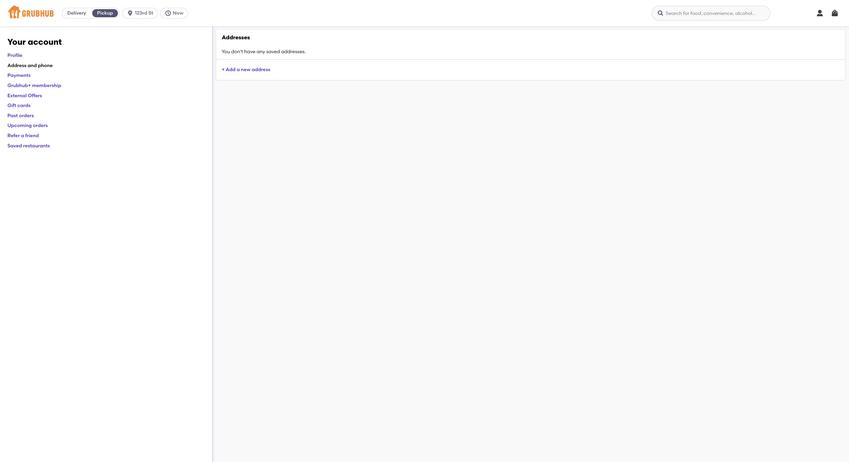 Task type: locate. For each thing, give the bounding box(es) containing it.
account
[[28, 37, 62, 47]]

and
[[28, 63, 37, 68]]

orders up friend
[[33, 123, 48, 129]]

a right refer
[[21, 133, 24, 139]]

a
[[237, 67, 240, 72], [21, 133, 24, 139]]

orders up "upcoming orders" link
[[19, 113, 34, 119]]

grubhub+
[[7, 83, 31, 89]]

add
[[226, 67, 236, 72]]

any
[[257, 49, 265, 54]]

payments link
[[7, 73, 31, 78]]

saved
[[266, 49, 280, 54]]

+ add a new address button
[[222, 64, 270, 76]]

+
[[222, 67, 225, 72]]

upcoming
[[7, 123, 32, 129]]

external
[[7, 93, 27, 99]]

now button
[[160, 8, 191, 19]]

payments
[[7, 73, 31, 78]]

pickup
[[97, 10, 113, 16]]

grubhub+ membership
[[7, 83, 61, 89]]

1 horizontal spatial a
[[237, 67, 240, 72]]

a left new in the top of the page
[[237, 67, 240, 72]]

address
[[252, 67, 270, 72]]

grubhub+ membership link
[[7, 83, 61, 89]]

now
[[173, 10, 184, 16]]

0 vertical spatial orders
[[19, 113, 34, 119]]

upcoming orders link
[[7, 123, 48, 129]]

Search for food, convenience, alcohol... search field
[[652, 6, 771, 21]]

svg image inside now button
[[165, 10, 172, 17]]

refer a friend link
[[7, 133, 39, 139]]

your account
[[7, 37, 62, 47]]

orders for past orders
[[19, 113, 34, 119]]

svg image
[[816, 9, 824, 17], [831, 9, 839, 17], [127, 10, 134, 17], [165, 10, 172, 17]]

address and phone
[[7, 63, 53, 68]]

123rd st
[[135, 10, 153, 16]]

0 vertical spatial a
[[237, 67, 240, 72]]

your
[[7, 37, 26, 47]]

123rd st button
[[122, 8, 160, 19]]

orders
[[19, 113, 34, 119], [33, 123, 48, 129]]

phone
[[38, 63, 53, 68]]

saved
[[7, 143, 22, 149]]

new
[[241, 67, 251, 72]]

1 vertical spatial orders
[[33, 123, 48, 129]]

profile link
[[7, 53, 22, 58]]

1 vertical spatial a
[[21, 133, 24, 139]]



Task type: vqa. For each thing, say whether or not it's contained in the screenshot.
friend
yes



Task type: describe. For each thing, give the bounding box(es) containing it.
gift cards link
[[7, 103, 31, 109]]

restaurants
[[23, 143, 50, 149]]

pickup button
[[91, 8, 119, 19]]

have
[[244, 49, 256, 54]]

cards
[[17, 103, 31, 109]]

svg image
[[658, 10, 664, 17]]

refer
[[7, 133, 20, 139]]

don't
[[231, 49, 243, 54]]

a inside button
[[237, 67, 240, 72]]

addresses
[[222, 34, 250, 41]]

past orders
[[7, 113, 34, 119]]

friend
[[25, 133, 39, 139]]

0 horizontal spatial a
[[21, 133, 24, 139]]

orders for upcoming orders
[[33, 123, 48, 129]]

svg image inside 123rd st button
[[127, 10, 134, 17]]

main navigation navigation
[[0, 0, 849, 26]]

123rd
[[135, 10, 147, 16]]

delivery button
[[62, 8, 91, 19]]

+ add a new address
[[222, 67, 270, 72]]

gift
[[7, 103, 16, 109]]

saved restaurants link
[[7, 143, 50, 149]]

membership
[[32, 83, 61, 89]]

st
[[148, 10, 153, 16]]

external offers
[[7, 93, 42, 99]]

you don't have any saved addresses.
[[222, 49, 306, 54]]

delivery
[[67, 10, 86, 16]]

external offers link
[[7, 93, 42, 99]]

past orders link
[[7, 113, 34, 119]]

saved restaurants
[[7, 143, 50, 149]]

past
[[7, 113, 18, 119]]

gift cards
[[7, 103, 31, 109]]

profile
[[7, 53, 22, 58]]

refer a friend
[[7, 133, 39, 139]]

address
[[7, 63, 27, 68]]

address and phone link
[[7, 63, 53, 68]]

you
[[222, 49, 230, 54]]

addresses.
[[281, 49, 306, 54]]

offers
[[28, 93, 42, 99]]

upcoming orders
[[7, 123, 48, 129]]



